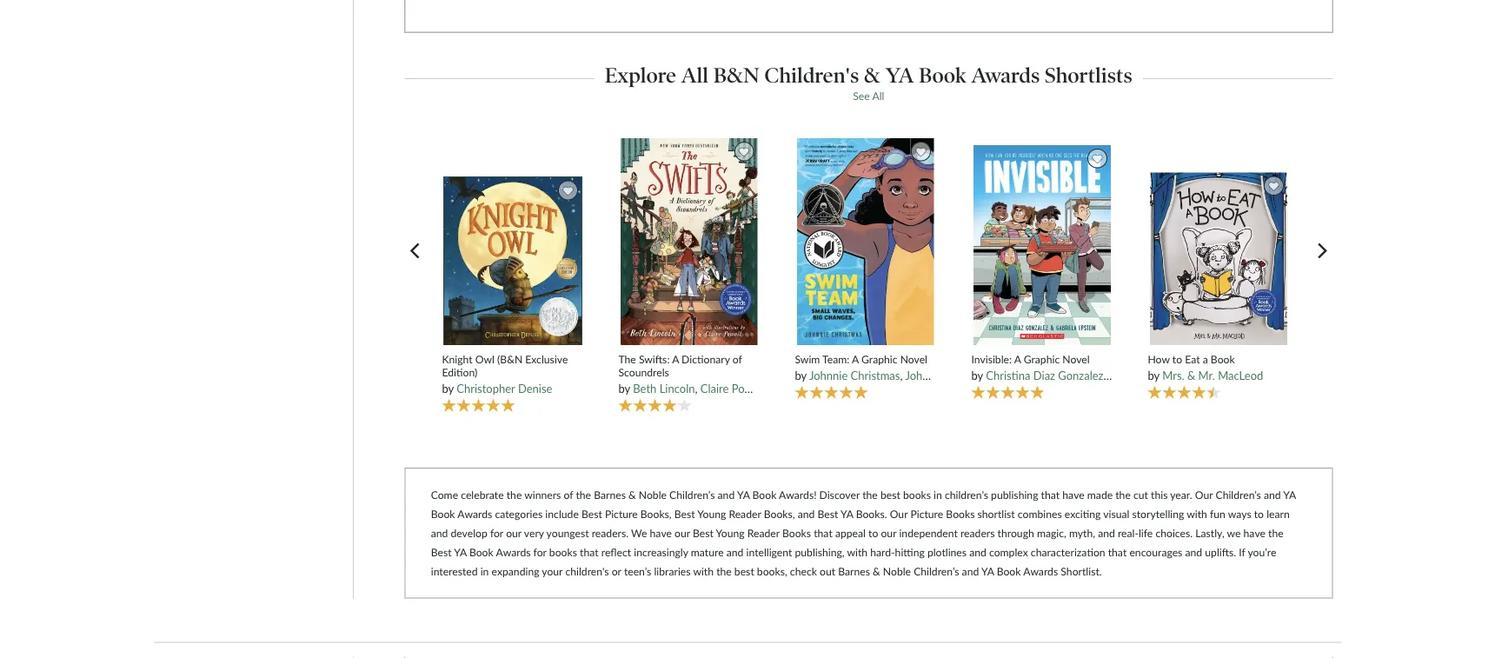 Task type: describe. For each thing, give the bounding box(es) containing it.
and down lastly,
[[1186, 546, 1203, 559]]

1 horizontal spatial books
[[904, 489, 931, 501]]

claire
[[701, 382, 729, 396]]

& inside how to eat a book by mrs. & mr. macleod
[[1188, 368, 1196, 382]]

celebrate
[[461, 489, 504, 501]]

of for noble
[[564, 489, 573, 501]]

3 our from the left
[[881, 527, 897, 539]]

1 vertical spatial books
[[550, 546, 577, 559]]

this
[[1152, 489, 1168, 501]]

swim team: a graphic novel image
[[796, 137, 936, 346]]

or
[[612, 565, 622, 578]]

& inside the "explore all b&n children's & ya book awards shortlists see all"
[[865, 63, 881, 88]]

gonzalez
[[1059, 368, 1104, 382]]

hitting
[[895, 546, 925, 559]]

the down the learn
[[1269, 527, 1284, 539]]

& down hard-
[[873, 565, 881, 578]]

team:
[[823, 353, 850, 365]]

learn
[[1267, 508, 1290, 520]]

complex
[[990, 546, 1029, 559]]

choices.
[[1156, 527, 1193, 539]]

graphic inside invisible: a graphic novel by christina diaz gonzalez , gabriela epstein (illustrator)
[[1024, 353, 1060, 365]]

libraries
[[654, 565, 691, 578]]

(illustrator) for gabriela epstein (illustrator)
[[1193, 368, 1247, 382]]

plotlines
[[928, 546, 967, 559]]

swim team: a graphic novel by johnnie christmas , johnnie christmas (illustrator)
[[795, 353, 1053, 382]]

book inside how to eat a book by mrs. & mr. macleod
[[1211, 353, 1236, 365]]

1 vertical spatial young
[[716, 527, 745, 539]]

winners
[[525, 489, 561, 501]]

your
[[542, 565, 563, 578]]

characterization
[[1031, 546, 1106, 559]]

christina diaz gonzalez link
[[987, 368, 1113, 382]]

1 christmas from the left
[[851, 368, 901, 382]]

and right mature at bottom left
[[727, 546, 744, 559]]

0 horizontal spatial for
[[490, 527, 504, 539]]

1 picture from the left
[[605, 508, 638, 520]]

diaz
[[1034, 368, 1056, 382]]

by inside the swifts: a dictionary of scoundrels by beth lincoln , claire powell (illustrator)
[[619, 382, 631, 396]]

macleod
[[1219, 368, 1264, 382]]

the swifts: a dictionary of scoundrels by beth lincoln , claire powell (illustrator)
[[619, 353, 822, 396]]

denise
[[518, 382, 553, 396]]

swim
[[795, 353, 820, 365]]

we
[[1228, 527, 1241, 539]]

interested
[[431, 565, 478, 578]]

through
[[998, 527, 1035, 539]]

1 our from the left
[[506, 527, 522, 539]]

how to eat a book link
[[1148, 353, 1290, 366]]

christopher denise link
[[457, 382, 553, 396]]

develop
[[451, 527, 488, 539]]

1 horizontal spatial noble
[[884, 565, 911, 578]]

edition)
[[442, 366, 478, 378]]

1 books, from the left
[[641, 508, 672, 520]]

lastly,
[[1196, 527, 1225, 539]]

come celebrate the winners of the barnes & noble children's and ya book awards! discover the best books in children's publishing that have made the cut this year. our children's and ya book awards categories include best picture books, best young reader books, and best ya books. our picture books shortlist combines exciting visual storytelling with fun ways to learn and develop for our very youngest readers. we have our best young reader books that appeal to our independent readers through magic, myth, and real-life choices. lastly, we have the best ya book awards for books that reflect increasingly mature and intelligent publishing, with hard-hitting plotlines and complex characterization that encourages and uplifts. if you're interested in expanding your children's or teen's libraries with the best books, check out barnes & noble children's and ya book awards shortlist.
[[431, 489, 1297, 578]]

awards!
[[779, 489, 817, 501]]

awards down characterization
[[1024, 565, 1059, 578]]

invisible: a graphic novel by christina diaz gonzalez , gabriela epstein (illustrator)
[[972, 353, 1247, 382]]

a for christmas
[[852, 353, 859, 365]]

myth,
[[1070, 527, 1096, 539]]

out
[[820, 565, 836, 578]]

by inside invisible: a graphic novel by christina diaz gonzalez , gabriela epstein (illustrator)
[[972, 368, 984, 382]]

christina
[[987, 368, 1031, 382]]

knight
[[442, 353, 473, 365]]

that up publishing,
[[814, 527, 833, 539]]

0 horizontal spatial children's
[[670, 489, 715, 501]]

2 vertical spatial to
[[869, 527, 879, 539]]

(b&n
[[498, 353, 523, 365]]

0 vertical spatial all
[[682, 63, 709, 88]]

by for mrs. & mr. macleod
[[1148, 368, 1160, 382]]

gabriela epstein (illustrator) link
[[1110, 368, 1247, 382]]

& up we
[[629, 489, 636, 501]]

by for johnnie christmas
[[795, 368, 807, 382]]

real-
[[1118, 527, 1139, 539]]

visual
[[1104, 508, 1130, 520]]

1 horizontal spatial for
[[534, 546, 547, 559]]

categories
[[495, 508, 543, 520]]

children's
[[566, 565, 609, 578]]

christopher
[[457, 382, 515, 396]]

how
[[1148, 353, 1170, 365]]

2 johnnie from the left
[[906, 368, 944, 382]]

ya inside the "explore all b&n children's & ya book awards shortlists see all"
[[886, 63, 914, 88]]

and up the learn
[[1265, 489, 1282, 501]]

, for christmas
[[901, 368, 903, 382]]

a for beth
[[672, 353, 679, 365]]

2 picture from the left
[[911, 508, 944, 520]]

eat
[[1186, 353, 1201, 365]]

2 books, from the left
[[764, 508, 795, 520]]

appeal
[[836, 527, 866, 539]]

0 vertical spatial barnes
[[594, 489, 626, 501]]

youngest
[[547, 527, 589, 539]]

1 vertical spatial our
[[890, 508, 908, 520]]

shortlist.
[[1061, 565, 1102, 578]]

ways
[[1229, 508, 1252, 520]]

swifts:
[[639, 353, 670, 365]]

johnnie christmas link
[[810, 368, 901, 382]]

readers
[[961, 527, 995, 539]]

the up categories
[[507, 489, 522, 501]]

children's
[[945, 489, 989, 501]]

owl
[[476, 353, 495, 365]]

and down awards!
[[798, 508, 815, 520]]

johnnie christmas (illustrator) link
[[906, 368, 1053, 382]]

year.
[[1171, 489, 1193, 501]]

powell
[[732, 382, 765, 396]]

awards up develop
[[458, 508, 493, 520]]

publishing,
[[795, 546, 845, 559]]

knight owl (b&n exclusive edition) by christopher denise
[[442, 353, 568, 396]]

we
[[631, 527, 647, 539]]

the down mature at bottom left
[[717, 565, 732, 578]]

check
[[790, 565, 817, 578]]

2 horizontal spatial have
[[1244, 527, 1266, 539]]

beth lincoln link
[[633, 382, 695, 396]]

storytelling
[[1133, 508, 1185, 520]]

explore all b&n children's & ya book awards shortlists see all
[[605, 63, 1133, 102]]

shortlist
[[978, 508, 1016, 520]]

gabriela
[[1110, 368, 1151, 382]]

magic,
[[1037, 527, 1067, 539]]

awards inside the "explore all b&n children's & ya book awards shortlists see all"
[[972, 63, 1040, 88]]



Task type: locate. For each thing, give the bounding box(es) containing it.
1 vertical spatial in
[[481, 565, 489, 578]]

to inside how to eat a book by mrs. & mr. macleod
[[1173, 353, 1183, 365]]

swim team: a graphic novel link
[[795, 353, 937, 366]]

book
[[919, 63, 967, 88], [1211, 353, 1236, 365], [753, 489, 777, 501], [431, 508, 455, 520], [470, 546, 494, 559], [997, 565, 1021, 578]]

to left "eat"
[[1173, 353, 1183, 365]]

increasingly
[[634, 546, 689, 559]]

2 a from the left
[[852, 353, 859, 365]]

children's up ways
[[1216, 489, 1262, 501]]

novel inside invisible: a graphic novel by christina diaz gonzalez , gabriela epstein (illustrator)
[[1063, 353, 1090, 365]]

christmas down the swim team: a graphic novel link
[[851, 368, 901, 382]]

1 horizontal spatial christmas
[[947, 368, 997, 382]]

0 horizontal spatial (illustrator)
[[768, 382, 822, 396]]

in right interested
[[481, 565, 489, 578]]

our right books.
[[890, 508, 908, 520]]

a
[[672, 353, 679, 365], [852, 353, 859, 365], [1015, 353, 1022, 365]]

come
[[431, 489, 458, 501]]

(illustrator) down invisible: a graphic novel link
[[1000, 368, 1053, 382]]

readers.
[[592, 527, 629, 539]]

reader
[[729, 508, 762, 520], [748, 527, 780, 539]]

, left gabriela
[[1104, 368, 1107, 382]]

0 horizontal spatial with
[[693, 565, 714, 578]]

of up include
[[564, 489, 573, 501]]

graphic up diaz
[[1024, 353, 1060, 365]]

with down mature at bottom left
[[693, 565, 714, 578]]

for
[[490, 527, 504, 539], [534, 546, 547, 559]]

graphic
[[862, 353, 898, 365], [1024, 353, 1060, 365]]

children's
[[670, 489, 715, 501], [1216, 489, 1262, 501], [914, 565, 960, 578]]

2 horizontal spatial with
[[1187, 508, 1208, 520]]

0 vertical spatial our
[[1196, 489, 1214, 501]]

mrs. & mr. macleod link
[[1163, 368, 1264, 382]]

,
[[901, 368, 903, 382], [1104, 368, 1107, 382], [695, 382, 698, 396]]

all left b&n
[[682, 63, 709, 88]]

and down visual
[[1099, 527, 1116, 539]]

by inside knight owl (b&n exclusive edition) by christopher denise
[[442, 382, 454, 396]]

0 vertical spatial noble
[[639, 489, 667, 501]]

our right year.
[[1196, 489, 1214, 501]]

2 horizontal spatial to
[[1255, 508, 1265, 520]]

1 a from the left
[[672, 353, 679, 365]]

0 horizontal spatial christmas
[[851, 368, 901, 382]]

novel
[[901, 353, 928, 365], [1063, 353, 1090, 365]]

, down the swim team: a graphic novel link
[[901, 368, 903, 382]]

the
[[619, 353, 636, 365]]

claire powell (illustrator) link
[[701, 382, 822, 396]]

0 horizontal spatial picture
[[605, 508, 638, 520]]

hard-
[[871, 546, 895, 559]]

awards up expanding in the bottom left of the page
[[496, 546, 531, 559]]

0 horizontal spatial to
[[869, 527, 879, 539]]

2 novel from the left
[[1063, 353, 1090, 365]]

picture up independent
[[911, 508, 944, 520]]

of for lincoln
[[733, 353, 743, 365]]

barnes
[[594, 489, 626, 501], [839, 565, 871, 578]]

0 horizontal spatial ,
[[695, 382, 698, 396]]

graphic inside the swim team: a graphic novel by johnnie christmas , johnnie christmas (illustrator)
[[862, 353, 898, 365]]

& left 'mr.'
[[1188, 368, 1196, 382]]

how to eat a book image
[[1150, 172, 1289, 346]]

books down youngest
[[550, 546, 577, 559]]

best
[[582, 508, 603, 520], [675, 508, 695, 520], [818, 508, 839, 520], [693, 527, 714, 539], [431, 546, 452, 559]]

by left beth
[[619, 382, 631, 396]]

a up johnnie christmas link
[[852, 353, 859, 365]]

0 horizontal spatial noble
[[639, 489, 667, 501]]

2 horizontal spatial our
[[881, 527, 897, 539]]

& up see all link
[[865, 63, 881, 88]]

awards
[[972, 63, 1040, 88], [458, 508, 493, 520], [496, 546, 531, 559], [1024, 565, 1059, 578]]

combines
[[1018, 508, 1063, 520]]

for right develop
[[490, 527, 504, 539]]

exclusive
[[526, 353, 568, 365]]

(illustrator)
[[1000, 368, 1053, 382], [1193, 368, 1247, 382], [768, 382, 822, 396]]

dictionary
[[682, 353, 730, 365]]

1 horizontal spatial in
[[934, 489, 943, 501]]

, inside the swifts: a dictionary of scoundrels by beth lincoln , claire powell (illustrator)
[[695, 382, 698, 396]]

0 horizontal spatial all
[[682, 63, 709, 88]]

with
[[1187, 508, 1208, 520], [847, 546, 868, 559], [693, 565, 714, 578]]

to left the learn
[[1255, 508, 1265, 520]]

of inside come celebrate the winners of the barnes & noble children's and ya book awards! discover the best books in children's publishing that have made the cut this year. our children's and ya book awards categories include best picture books, best young reader books, and best ya books. our picture books shortlist combines exciting visual storytelling with fun ways to learn and develop for our very youngest readers. we have our best young reader books that appeal to our independent readers through magic, myth, and real-life choices. lastly, we have the best ya book awards for books that reflect increasingly mature and intelligent publishing, with hard-hitting plotlines and complex characterization that encourages and uplifts. if you're interested in expanding your children's or teen's libraries with the best books, check out barnes & noble children's and ya book awards shortlist.
[[564, 489, 573, 501]]

noble
[[639, 489, 667, 501], [884, 565, 911, 578]]

uplifts.
[[1206, 546, 1237, 559]]

1 horizontal spatial with
[[847, 546, 868, 559]]

1 horizontal spatial barnes
[[839, 565, 871, 578]]

mature
[[691, 546, 724, 559]]

barnes up readers.
[[594, 489, 626, 501]]

johnnie down the swim team: a graphic novel link
[[906, 368, 944, 382]]

by inside the swim team: a graphic novel by johnnie christmas , johnnie christmas (illustrator)
[[795, 368, 807, 382]]

0 horizontal spatial have
[[650, 527, 672, 539]]

books,
[[757, 565, 788, 578]]

of inside the swifts: a dictionary of scoundrels by beth lincoln , claire powell (illustrator)
[[733, 353, 743, 365]]

have up "increasingly"
[[650, 527, 672, 539]]

2 horizontal spatial a
[[1015, 353, 1022, 365]]

(illustrator) down swim
[[768, 382, 822, 396]]

0 vertical spatial reader
[[729, 508, 762, 520]]

expanding
[[492, 565, 540, 578]]

independent
[[900, 527, 958, 539]]

1 horizontal spatial books,
[[764, 508, 795, 520]]

1 horizontal spatial johnnie
[[906, 368, 944, 382]]

1 vertical spatial noble
[[884, 565, 911, 578]]

(illustrator) inside the swifts: a dictionary of scoundrels by beth lincoln , claire powell (illustrator)
[[768, 382, 822, 396]]

(illustrator) inside invisible: a graphic novel by christina diaz gonzalez , gabriela epstein (illustrator)
[[1193, 368, 1247, 382]]

1 horizontal spatial novel
[[1063, 353, 1090, 365]]

0 vertical spatial best
[[881, 489, 901, 501]]

books down children's
[[947, 508, 975, 520]]

children's
[[765, 63, 860, 88]]

invisible:
[[972, 353, 1012, 365]]

0 horizontal spatial our
[[506, 527, 522, 539]]

johnnie down team: at bottom right
[[810, 368, 848, 382]]

by down edition)
[[442, 382, 454, 396]]

0 horizontal spatial books
[[783, 527, 812, 539]]

and up mature at bottom left
[[718, 489, 735, 501]]

&
[[865, 63, 881, 88], [1188, 368, 1196, 382], [629, 489, 636, 501], [873, 565, 881, 578]]

, inside the swim team: a graphic novel by johnnie christmas , johnnie christmas (illustrator)
[[901, 368, 903, 382]]

1 horizontal spatial all
[[873, 89, 885, 102]]

0 vertical spatial young
[[698, 508, 727, 520]]

you're
[[1248, 546, 1277, 559]]

0 horizontal spatial books,
[[641, 508, 672, 520]]

books.
[[856, 508, 888, 520]]

in left children's
[[934, 489, 943, 501]]

picture
[[605, 508, 638, 520], [911, 508, 944, 520]]

0 vertical spatial with
[[1187, 508, 1208, 520]]

, for gonzalez
[[1104, 368, 1107, 382]]

0 vertical spatial in
[[934, 489, 943, 501]]

0 horizontal spatial of
[[564, 489, 573, 501]]

1 horizontal spatial graphic
[[1024, 353, 1060, 365]]

2 our from the left
[[675, 527, 690, 539]]

explore
[[605, 63, 677, 88]]

teen's
[[624, 565, 652, 578]]

2 graphic from the left
[[1024, 353, 1060, 365]]

epstein
[[1154, 368, 1190, 382]]

2 vertical spatial with
[[693, 565, 714, 578]]

encourages
[[1130, 546, 1183, 559]]

and left develop
[[431, 527, 448, 539]]

0 horizontal spatial johnnie
[[810, 368, 848, 382]]

life
[[1139, 527, 1153, 539]]

books, down awards!
[[764, 508, 795, 520]]

christmas down invisible:
[[947, 368, 997, 382]]

novel inside the swim team: a graphic novel by johnnie christmas , johnnie christmas (illustrator)
[[901, 353, 928, 365]]

0 vertical spatial to
[[1173, 353, 1183, 365]]

have up you're
[[1244, 527, 1266, 539]]

have up the exciting
[[1063, 489, 1085, 501]]

1 horizontal spatial our
[[675, 527, 690, 539]]

by down invisible:
[[972, 368, 984, 382]]

intelligent
[[747, 546, 793, 559]]

1 horizontal spatial picture
[[911, 508, 944, 520]]

best left books,
[[735, 565, 755, 578]]

and down readers at the right bottom of the page
[[970, 546, 987, 559]]

0 horizontal spatial best
[[735, 565, 755, 578]]

1 horizontal spatial children's
[[914, 565, 960, 578]]

2 horizontal spatial children's
[[1216, 489, 1262, 501]]

0 vertical spatial books
[[904, 489, 931, 501]]

1 vertical spatial best
[[735, 565, 755, 578]]

johnnie
[[810, 368, 848, 382], [906, 368, 944, 382]]

books
[[904, 489, 931, 501], [550, 546, 577, 559]]

best up books.
[[881, 489, 901, 501]]

2 horizontal spatial (illustrator)
[[1193, 368, 1247, 382]]

made
[[1088, 489, 1113, 501]]

to
[[1173, 353, 1183, 365], [1255, 508, 1265, 520], [869, 527, 879, 539]]

publishing
[[992, 489, 1039, 501]]

mrs.
[[1163, 368, 1185, 382]]

0 horizontal spatial barnes
[[594, 489, 626, 501]]

and down plotlines
[[962, 565, 980, 578]]

fun
[[1211, 508, 1226, 520]]

for down very on the bottom of the page
[[534, 546, 547, 559]]

2 christmas from the left
[[947, 368, 997, 382]]

awards left shortlists
[[972, 63, 1040, 88]]

a up christina
[[1015, 353, 1022, 365]]

1 horizontal spatial have
[[1063, 489, 1085, 501]]

if
[[1240, 546, 1246, 559]]

1 vertical spatial of
[[564, 489, 573, 501]]

1 graphic from the left
[[862, 353, 898, 365]]

mr.
[[1199, 368, 1216, 382]]

novel up gonzalez
[[1063, 353, 1090, 365]]

1 horizontal spatial best
[[881, 489, 901, 501]]

, inside invisible: a graphic novel by christina diaz gonzalez , gabriela epstein (illustrator)
[[1104, 368, 1107, 382]]

of
[[733, 353, 743, 365], [564, 489, 573, 501]]

book inside the "explore all b&n children's & ya book awards shortlists see all"
[[919, 63, 967, 88]]

with down appeal
[[847, 546, 868, 559]]

see all link
[[853, 89, 885, 102]]

a right swifts:
[[672, 353, 679, 365]]

our up hard-
[[881, 527, 897, 539]]

a inside invisible: a graphic novel by christina diaz gonzalez , gabriela epstein (illustrator)
[[1015, 353, 1022, 365]]

0 horizontal spatial books
[[550, 546, 577, 559]]

(illustrator) down how to eat a book link
[[1193, 368, 1247, 382]]

1 horizontal spatial to
[[1173, 353, 1183, 365]]

0 horizontal spatial novel
[[901, 353, 928, 365]]

the up include
[[576, 489, 591, 501]]

invisible: a graphic novel link
[[972, 353, 1113, 366]]

1 horizontal spatial books
[[947, 508, 975, 520]]

by inside how to eat a book by mrs. & mr. macleod
[[1148, 368, 1160, 382]]

children's up mature at bottom left
[[670, 489, 715, 501]]

that up the combines
[[1042, 489, 1060, 501]]

books up independent
[[904, 489, 931, 501]]

books,
[[641, 508, 672, 520], [764, 508, 795, 520]]

picture up readers.
[[605, 508, 638, 520]]

shortlists
[[1045, 63, 1133, 88]]

0 horizontal spatial our
[[890, 508, 908, 520]]

0 horizontal spatial in
[[481, 565, 489, 578]]

graphic up johnnie christmas link
[[862, 353, 898, 365]]

invisible: a graphic novel image
[[973, 144, 1112, 346]]

by for christopher denise
[[442, 382, 454, 396]]

reflect
[[602, 546, 632, 559]]

cut
[[1134, 489, 1149, 501]]

0 horizontal spatial graphic
[[862, 353, 898, 365]]

children's down plotlines
[[914, 565, 960, 578]]

books, up we
[[641, 508, 672, 520]]

2 horizontal spatial ,
[[1104, 368, 1107, 382]]

0 vertical spatial of
[[733, 353, 743, 365]]

see
[[853, 89, 870, 102]]

our up "increasingly"
[[675, 527, 690, 539]]

a inside the swim team: a graphic novel by johnnie christmas , johnnie christmas (illustrator)
[[852, 353, 859, 365]]

noble up we
[[639, 489, 667, 501]]

our down categories
[[506, 527, 522, 539]]

that down real-
[[1109, 546, 1127, 559]]

the up books.
[[863, 489, 878, 501]]

that
[[1042, 489, 1060, 501], [814, 527, 833, 539], [580, 546, 599, 559], [1109, 546, 1127, 559]]

scoundrels
[[619, 366, 670, 378]]

barnes right "out"
[[839, 565, 871, 578]]

1 vertical spatial for
[[534, 546, 547, 559]]

0 vertical spatial for
[[490, 527, 504, 539]]

(illustrator) inside the swim team: a graphic novel by johnnie christmas , johnnie christmas (illustrator)
[[1000, 368, 1053, 382]]

0 horizontal spatial a
[[672, 353, 679, 365]]

1 vertical spatial books
[[783, 527, 812, 539]]

to down books.
[[869, 527, 879, 539]]

1 horizontal spatial (illustrator)
[[1000, 368, 1053, 382]]

very
[[524, 527, 544, 539]]

the left the cut
[[1116, 489, 1131, 501]]

1 horizontal spatial of
[[733, 353, 743, 365]]

of up the powell
[[733, 353, 743, 365]]

a
[[1203, 353, 1209, 365]]

books up publishing,
[[783, 527, 812, 539]]

0 vertical spatial books
[[947, 508, 975, 520]]

1 vertical spatial with
[[847, 546, 868, 559]]

have
[[1063, 489, 1085, 501], [650, 527, 672, 539], [1244, 527, 1266, 539]]

exciting
[[1065, 508, 1101, 520]]

1 horizontal spatial our
[[1196, 489, 1214, 501]]

1 vertical spatial reader
[[748, 527, 780, 539]]

with left fun
[[1187, 508, 1208, 520]]

, left claire
[[695, 382, 698, 396]]

knight owl (b&n exclusive edition) image
[[443, 176, 582, 346]]

1 horizontal spatial a
[[852, 353, 859, 365]]

the swifts: a dictionary of scoundrels image
[[620, 137, 759, 346]]

novel up johnnie christmas (illustrator) link at the bottom right of the page
[[901, 353, 928, 365]]

a inside the swifts: a dictionary of scoundrels by beth lincoln , claire powell (illustrator)
[[672, 353, 679, 365]]

lincoln
[[660, 382, 695, 396]]

1 johnnie from the left
[[810, 368, 848, 382]]

beth
[[633, 382, 657, 396]]

noble down hitting
[[884, 565, 911, 578]]

that up the children's
[[580, 546, 599, 559]]

include
[[546, 508, 579, 520]]

all right "see"
[[873, 89, 885, 102]]

1 novel from the left
[[901, 353, 928, 365]]

3 a from the left
[[1015, 353, 1022, 365]]

by down "how"
[[1148, 368, 1160, 382]]

by down swim
[[795, 368, 807, 382]]

1 vertical spatial all
[[873, 89, 885, 102]]

(illustrator) for johnnie christmas (illustrator)
[[1000, 368, 1053, 382]]

1 vertical spatial to
[[1255, 508, 1265, 520]]

1 horizontal spatial ,
[[901, 368, 903, 382]]

how to eat a book by mrs. & mr. macleod
[[1148, 353, 1264, 382]]

1 vertical spatial barnes
[[839, 565, 871, 578]]



Task type: vqa. For each thing, say whether or not it's contained in the screenshot.
can't
no



